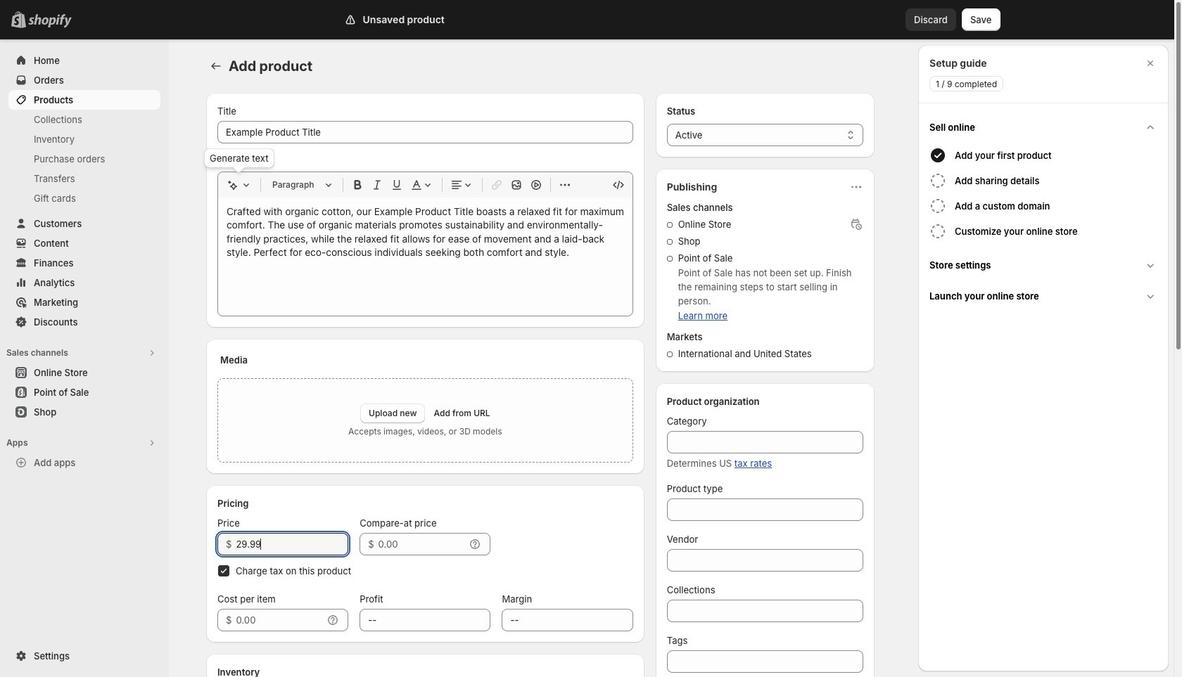 Task type: locate. For each thing, give the bounding box(es) containing it.
mark add sharing details as done image
[[930, 172, 947, 189]]

0 horizontal spatial   text field
[[236, 534, 349, 556]]

  text field
[[236, 534, 349, 556], [378, 534, 466, 556]]

None text field
[[667, 550, 864, 572], [502, 610, 633, 632], [667, 550, 864, 572], [502, 610, 633, 632]]

shopify image
[[31, 14, 75, 28]]

None text field
[[667, 431, 864, 454], [667, 499, 864, 522], [667, 600, 864, 623], [360, 610, 491, 632], [667, 651, 864, 674], [667, 431, 864, 454], [667, 499, 864, 522], [667, 600, 864, 623], [360, 610, 491, 632], [667, 651, 864, 674]]

1 horizontal spatial   text field
[[378, 534, 466, 556]]

dialog
[[919, 45, 1169, 672]]

1   text field from the left
[[236, 534, 349, 556]]

tooltip
[[204, 149, 274, 168]]

  text field
[[236, 610, 323, 632]]

Short sleeve t-shirt text field
[[218, 121, 633, 144]]



Task type: vqa. For each thing, say whether or not it's contained in the screenshot.
  text field
yes



Task type: describe. For each thing, give the bounding box(es) containing it.
mark add a custom domain as done image
[[930, 198, 947, 215]]

mark customize your online store as done image
[[930, 223, 947, 240]]

2   text field from the left
[[378, 534, 466, 556]]



